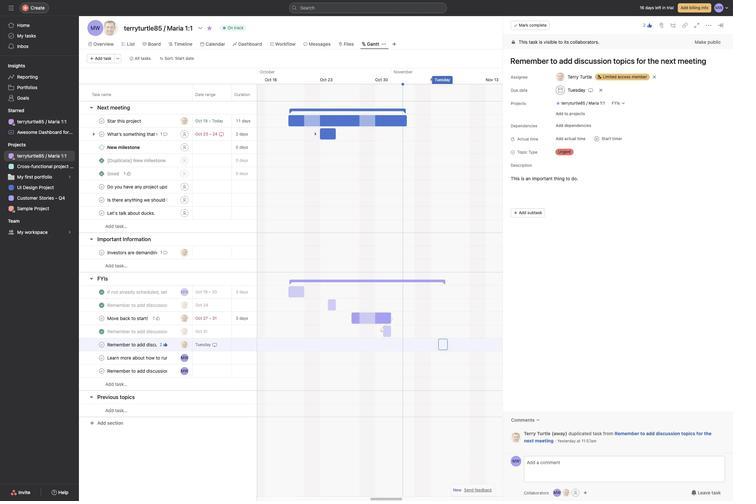 Task type: locate. For each thing, give the bounding box(es) containing it.
1 completed milestone image from the top
[[99, 145, 104, 150]]

19 for next meeting
[[203, 118, 208, 123]]

3 completed checkbox from the top
[[98, 249, 106, 256]]

for left the
[[697, 431, 703, 436]]

fyis inside dropdown button
[[612, 101, 620, 106]]

– for 31
[[209, 316, 211, 321]]

terryturtle85 / maria 1:1 for awesome dashboard for new project
[[17, 119, 67, 124]]

3 task… from the top
[[115, 381, 128, 387]]

terryturtle85 / maria 1:1 inside the projects element
[[17, 153, 67, 159]]

main content
[[503, 35, 733, 453]]

30
[[383, 77, 388, 82]]

remember to add discussion topics for the next meeting cell
[[79, 298, 193, 312], [79, 325, 193, 338], [79, 338, 193, 351], [79, 364, 193, 378]]

terryturtle85 inside starred element
[[17, 119, 44, 124]]

1 horizontal spatial projects
[[511, 101, 526, 106]]

3 completed milestone image from the top
[[99, 171, 104, 176]]

urgent button
[[553, 147, 592, 157]]

new left expand subtask list for the task what's something that was harder than expected? image
[[70, 129, 80, 135]]

3 remember to add discussion topics for the next meeting cell from the top
[[79, 338, 193, 351]]

/ down tuesday dropdown button
[[586, 101, 588, 106]]

16 down october
[[273, 77, 277, 82]]

overview link
[[88, 40, 114, 48]]

tt button
[[181, 117, 189, 125], [181, 249, 189, 256], [181, 301, 189, 309], [181, 314, 189, 322], [181, 328, 189, 335], [181, 341, 189, 349], [511, 432, 521, 443], [563, 489, 570, 497]]

None text field
[[122, 22, 194, 34], [232, 128, 283, 140], [232, 141, 283, 153], [232, 168, 283, 179], [232, 207, 283, 219], [232, 247, 283, 258], [232, 299, 283, 311], [232, 326, 283, 337], [232, 339, 283, 351], [232, 365, 283, 377], [122, 22, 194, 34], [232, 128, 283, 140], [232, 141, 283, 153], [232, 168, 283, 179], [232, 207, 283, 219], [232, 247, 283, 258], [232, 299, 283, 311], [232, 326, 283, 337], [232, 339, 283, 351], [232, 365, 283, 377]]

1:1
[[600, 101, 605, 106], [61, 119, 67, 124], [61, 153, 67, 159]]

collapse task list for this section image left previous
[[89, 394, 94, 400]]

topics inside remember to add discussion topics for the next meeting
[[681, 431, 696, 436]]

urgent
[[558, 149, 571, 154]]

13
[[494, 77, 499, 82]]

tuesday inside dropdown button
[[568, 87, 586, 93]]

1 horizontal spatial tasks
[[141, 56, 151, 61]]

0 horizontal spatial tasks
[[25, 33, 36, 38]]

my inside teams element
[[17, 229, 24, 235]]

teams element
[[0, 215, 79, 239]]

completed checkbox inside "if not already scheduled, set up a recurring 1:1 meeting in your calendar" cell
[[98, 288, 106, 296]]

– left today in the top left of the page
[[209, 118, 211, 123]]

1:1 down clear due date image
[[600, 101, 605, 106]]

topics
[[120, 394, 135, 400], [681, 431, 696, 436]]

add left actual
[[556, 136, 564, 141]]

1 task… from the top
[[115, 223, 128, 229]]

remember to add discussion topics for the next meeting text field down move back to start! cell
[[106, 328, 167, 335]]

7 completed checkbox from the top
[[98, 354, 106, 362]]

completed image for completed checkbox within the star this project cell
[[98, 117, 106, 125]]

0 vertical spatial new
[[70, 129, 80, 135]]

3 completed image from the top
[[98, 183, 106, 191]]

0 vertical spatial collapse task list for this section image
[[89, 105, 94, 110]]

turtle up repeats icon
[[580, 74, 592, 80]]

completed checkbox inside do you have any project updates? cell
[[98, 183, 106, 191]]

8 completed checkbox from the top
[[98, 367, 106, 375]]

terryturtle85 up cross-
[[17, 153, 44, 159]]

1 vertical spatial remember to add discussion topics for the next meeting text field
[[106, 341, 157, 348]]

remember to add discussion topics for the next meeting text field for mw
[[106, 368, 167, 374]]

remember to add discussion topics for the next meeting cell down if not already scheduled, set up a recurring 1:1 meeting in your calendar text box
[[79, 298, 193, 312]]

remove assignee image
[[653, 75, 656, 79]]

remember to add discussion topics for the next meeting cell down move back to start! text field
[[79, 325, 193, 338]]

0 horizontal spatial new
[[70, 129, 80, 135]]

3 add task… row from the top
[[79, 377, 257, 391]]

on track button
[[217, 23, 249, 33]]

1 vertical spatial terryturtle85 / maria 1:1
[[17, 119, 67, 124]]

task… for second add task… row from the bottom
[[115, 381, 128, 387]]

remember to add discussion topics for the next meeting text field down if not already scheduled, set up a recurring 1:1 meeting in your calendar text box
[[106, 302, 167, 308]]

1 inside move back to start! cell
[[153, 316, 155, 321]]

next meeting
[[97, 105, 130, 111]]

1 completed checkbox from the top
[[98, 183, 106, 191]]

completed checkbox for do you have any project updates? text field
[[98, 183, 106, 191]]

add task… button up important
[[97, 223, 128, 230]]

2 remember to add discussion topics for the next meeting text field from the top
[[106, 368, 167, 374]]

Completed checkbox
[[98, 117, 106, 125], [98, 130, 106, 138], [98, 249, 106, 256], [98, 301, 106, 309], [98, 328, 106, 335], [98, 341, 106, 349], [98, 354, 106, 362], [98, 367, 106, 375]]

reporting link
[[4, 72, 75, 82]]

task… up section
[[115, 408, 128, 413]]

remember to add discussion topics for the next meeting text field down learn more about how to run effective 1:1s text box
[[106, 368, 167, 374]]

terry inside terry turtle dropdown button
[[568, 74, 579, 80]]

add left subtask
[[519, 210, 527, 215]]

to inside button
[[565, 111, 568, 116]]

access
[[618, 74, 631, 79]]

is
[[539, 39, 543, 45], [521, 176, 525, 181]]

search button
[[289, 3, 447, 13]]

1 horizontal spatial 24
[[213, 132, 218, 137]]

Task Name text field
[[506, 53, 725, 68]]

1 vertical spatial 16
[[273, 77, 277, 82]]

0 horizontal spatial date
[[186, 56, 194, 61]]

0 vertical spatial this
[[519, 39, 528, 45]]

leave
[[698, 490, 711, 495]]

terryturtle85 up 'add to projects'
[[562, 101, 585, 106]]

0 vertical spatial topics
[[120, 394, 135, 400]]

6 completed image from the top
[[98, 354, 106, 362]]

5 completed checkbox from the top
[[98, 314, 106, 322]]

/
[[586, 101, 588, 106], [45, 119, 47, 124], [45, 153, 47, 159]]

completed milestone image inside good cell
[[99, 171, 104, 176]]

assignee
[[511, 75, 528, 80]]

completed image
[[98, 117, 106, 125], [98, 130, 106, 138], [98, 183, 106, 191], [98, 249, 106, 256], [98, 314, 106, 322], [98, 328, 106, 335]]

track
[[234, 25, 244, 30]]

start timer button
[[591, 134, 625, 143]]

Let's talk about ducks. text field
[[106, 210, 157, 216]]

meeting down terry turtle (away) at the bottom right of page
[[535, 438, 554, 443]]

meeting inside button
[[110, 105, 130, 111]]

1 right good text box
[[124, 171, 126, 176]]

add dependencies
[[556, 123, 591, 128]]

2
[[643, 23, 646, 28], [160, 342, 162, 347]]

0 vertical spatial 1:1
[[600, 101, 605, 106]]

2 completed milestone image from the top
[[99, 158, 104, 163]]

0 vertical spatial dashboard
[[238, 41, 262, 47]]

5 completed image from the top
[[98, 314, 106, 322]]

cross-
[[17, 164, 31, 169]]

limited
[[603, 74, 617, 79]]

2 up learn more about how to run effective 1:1s text box
[[160, 342, 162, 347]]

terryturtle85 for awesome dashboard for new project
[[17, 119, 44, 124]]

1 inside good cell
[[124, 171, 126, 176]]

add task… up fyis button
[[105, 263, 128, 268]]

4 task… from the top
[[115, 408, 128, 413]]

1:1 up project
[[61, 153, 67, 159]]

1 horizontal spatial terry
[[568, 74, 579, 80]]

repeats image for completed checkbox within what's something that was harder than expected? cell
[[219, 131, 224, 137]]

16 left days
[[640, 5, 644, 10]]

2 vertical spatial terryturtle85 / maria 1:1
[[17, 153, 67, 159]]

to left do.
[[566, 176, 570, 181]]

add or remove collaborators image
[[584, 491, 588, 495]]

1 for 1 button inside the what's something that was harder than expected? cell
[[160, 131, 162, 136]]

make public button
[[691, 36, 725, 48]]

reporting
[[17, 74, 38, 80]]

portfolios
[[17, 85, 37, 90]]

2 add task… button from the top
[[97, 262, 128, 269]]

collapse task list for this section image for next meeting
[[89, 105, 94, 110]]

4 add task… from the top
[[105, 408, 128, 413]]

my first portfolio link
[[4, 172, 75, 182]]

2 remember to add discussion topics for the next meeting text field from the top
[[106, 341, 157, 348]]

[duplicate] new milestone cell
[[79, 154, 193, 167]]

2 task… from the top
[[115, 263, 128, 268]]

due
[[511, 88, 518, 93]]

completed checkbox for move back to start! text field
[[98, 314, 106, 322]]

2 vertical spatial my
[[17, 229, 24, 235]]

2 add task… row from the top
[[79, 259, 257, 272]]

tt
[[107, 25, 113, 31], [182, 118, 187, 123], [182, 250, 187, 255], [182, 302, 187, 307], [182, 316, 187, 321], [182, 329, 187, 334], [182, 342, 187, 347], [514, 435, 519, 440], [564, 490, 569, 495]]

completed image inside do you have any project updates? cell
[[98, 183, 106, 191]]

1 vertical spatial 1:1
[[61, 119, 67, 124]]

add task… button for 3rd add task… row from the bottom
[[97, 262, 128, 269]]

start right sort: on the top left of the page
[[175, 56, 185, 61]]

31 right the 27
[[212, 316, 217, 321]]

1 vertical spatial terry
[[524, 431, 536, 436]]

tt button inside star this project cell
[[181, 117, 189, 125]]

3 add task… from the top
[[105, 381, 128, 387]]

0 vertical spatial remember to add discussion topics for the next meeting text field
[[106, 328, 167, 335]]

on
[[228, 25, 233, 30]]

date
[[195, 92, 204, 97]]

1 vertical spatial maria
[[48, 119, 60, 124]]

1 vertical spatial fyis
[[97, 276, 108, 282]]

– left 20
[[209, 290, 211, 294]]

/ inside main content
[[586, 101, 588, 106]]

completed checkbox inside investors are demanding we finish the project soon!! cell
[[98, 249, 106, 256]]

0 vertical spatial terryturtle85 / maria 1:1
[[562, 101, 605, 106]]

1 remember to add discussion topics for the next meeting text field from the top
[[106, 328, 167, 335]]

1 inside investors are demanding we finish the project soon!! cell
[[160, 250, 162, 255]]

6 completed image from the top
[[98, 328, 106, 335]]

terryturtle85 / maria 1:1 link up awesome
[[4, 116, 75, 127]]

completed milestone checkbox inside good cell
[[99, 171, 104, 176]]

completed milestone image
[[99, 145, 104, 150], [99, 158, 104, 163], [99, 171, 104, 176]]

create button
[[20, 3, 49, 13]]

my inside the projects element
[[17, 174, 24, 180]]

2 completed checkbox from the top
[[98, 196, 106, 204]]

projects down due date
[[511, 101, 526, 106]]

insights button
[[0, 63, 25, 69]]

add up fyis button
[[105, 263, 114, 268]]

completed image inside move back to start! cell
[[98, 314, 106, 322]]

for left expand subtask list for the task what's something that was harder than expected? image
[[63, 129, 69, 135]]

add subtask button
[[511, 208, 545, 217]]

/ for awesome dashboard for new project
[[45, 119, 47, 124]]

completed image for completed option inside move back to start! cell
[[98, 314, 106, 322]]

1 vertical spatial topics
[[681, 431, 696, 436]]

turtle left (away)
[[537, 431, 551, 436]]

1 vertical spatial 2
[[160, 342, 162, 347]]

1 vertical spatial terryturtle85
[[17, 119, 44, 124]]

0 horizontal spatial 31
[[203, 329, 208, 334]]

1 inside what's something that was harder than expected? cell
[[160, 131, 162, 136]]

remember to add discussion topics for the next meeting cell up learn more about how to run effective 1:1s text box
[[79, 338, 193, 351]]

1 button right good text box
[[122, 170, 132, 177]]

my up inbox
[[17, 33, 24, 38]]

time inside dropdown button
[[577, 136, 586, 141]]

Learn more about how to run effective 1:1s text field
[[106, 354, 167, 361]]

overview
[[93, 41, 114, 47]]

add inside dropdown button
[[556, 136, 564, 141]]

task left more actions image
[[104, 56, 111, 61]]

completed image inside is there anything we should be doing differently? cell
[[98, 196, 106, 204]]

Completed milestone checkbox
[[99, 145, 104, 150]]

1 vertical spatial 2 button
[[158, 341, 169, 348]]

important information button
[[97, 233, 151, 245]]

3 my from the top
[[17, 229, 24, 235]]

19
[[203, 118, 208, 123], [203, 290, 208, 294]]

1 vertical spatial /
[[45, 119, 47, 124]]

Completed checkbox
[[98, 183, 106, 191], [98, 196, 106, 204], [98, 209, 106, 217], [98, 288, 106, 296], [98, 314, 106, 322]]

repeats image
[[219, 131, 224, 137], [212, 342, 218, 347]]

board link
[[143, 40, 161, 48]]

investors are demanding we finish the project soon!! cell
[[79, 246, 193, 259]]

1 add task… from the top
[[105, 223, 128, 229]]

see details, my first portfolio image
[[68, 175, 72, 179]]

my tasks link
[[4, 31, 75, 41]]

collapse task list for this section image left next
[[89, 105, 94, 110]]

tasks inside dropdown button
[[141, 56, 151, 61]]

/ inside starred element
[[45, 119, 47, 124]]

oct for oct 19 – 20
[[195, 290, 202, 294]]

1:1 inside starred element
[[61, 119, 67, 124]]

completed image for remember to add discussion topics for the next meeting text field associated with mw
[[98, 367, 106, 375]]

copy task link image
[[683, 23, 688, 28]]

first
[[25, 174, 33, 180]]

completed image
[[98, 196, 106, 204], [98, 209, 106, 217], [98, 288, 106, 296], [98, 301, 106, 309], [98, 341, 106, 349], [98, 354, 106, 362], [98, 367, 106, 375]]

repeats image down today in the top left of the page
[[219, 131, 224, 137]]

1 remember to add discussion topics for the next meeting cell from the top
[[79, 298, 193, 312]]

tasks for all tasks
[[141, 56, 151, 61]]

terry turtle
[[568, 74, 592, 80]]

1 right investors are demanding we finish the project soon!! text field
[[160, 250, 162, 255]]

Remember to add discussion topics for the next meeting text field
[[106, 302, 167, 308], [106, 341, 157, 348]]

terryturtle85 for cross-functional project plan
[[17, 153, 44, 159]]

completed milestone image down completed milestone checkbox
[[99, 158, 104, 163]]

completed milestone image left new milestone 'text box'
[[99, 145, 104, 150]]

1 19 from the top
[[203, 118, 208, 123]]

terryturtle85 / maria 1:1
[[562, 101, 605, 106], [17, 119, 67, 124], [17, 153, 67, 159]]

– right the 27
[[209, 316, 211, 321]]

19 left today in the top left of the page
[[203, 118, 208, 123]]

to left its
[[559, 39, 563, 45]]

2 vertical spatial 1:1
[[61, 153, 67, 159]]

completed image inside let's talk about ducks. cell
[[98, 209, 106, 217]]

mw button inside "if not already scheduled, set up a recurring 1:1 meeting in your calendar" cell
[[181, 288, 189, 296]]

/ up cross-functional project plan
[[45, 153, 47, 159]]

maria down repeats icon
[[589, 101, 599, 106]]

1 horizontal spatial repeats image
[[219, 131, 224, 137]]

2 completed checkbox from the top
[[98, 130, 106, 138]]

completed image inside star this project cell
[[98, 117, 106, 125]]

1 for 1 button within good cell
[[124, 171, 126, 176]]

help
[[58, 490, 68, 495]]

for
[[63, 129, 69, 135], [697, 431, 703, 436]]

1 completed milestone checkbox from the top
[[99, 158, 104, 163]]

4 add task… button from the top
[[97, 407, 128, 414]]

q4
[[59, 195, 65, 201]]

mw button
[[181, 288, 189, 296], [181, 354, 189, 362], [181, 367, 189, 375], [511, 456, 521, 466], [553, 489, 561, 497]]

Investors are demanding we finish the project soon!! text field
[[106, 249, 158, 256]]

1 vertical spatial completed milestone image
[[99, 158, 104, 163]]

2 19 from the top
[[203, 290, 208, 294]]

2 button left attachments: add a file to this task, remember to add discussion topics for the next meeting icon
[[641, 21, 654, 30]]

/ for cross-functional project plan
[[45, 153, 47, 159]]

task left from
[[593, 431, 602, 436]]

Is there anything we should be doing differently? text field
[[106, 197, 167, 203]]

tasks down home
[[25, 33, 36, 38]]

20
[[212, 290, 217, 294]]

6 completed checkbox from the top
[[98, 341, 106, 349]]

sort:
[[165, 56, 174, 61]]

task right leave
[[712, 490, 721, 495]]

member
[[632, 74, 647, 79]]

5 completed image from the top
[[98, 341, 106, 349]]

-
[[55, 195, 57, 201]]

0 vertical spatial project
[[81, 129, 96, 135]]

nov inside november nov 6
[[431, 77, 438, 82]]

add task… for first add task… row from the bottom of the page
[[105, 408, 128, 413]]

completed checkbox for star this project text box
[[98, 117, 106, 125]]

4 completed image from the top
[[98, 301, 106, 309]]

1 add task… button from the top
[[97, 223, 128, 230]]

projects element
[[0, 139, 79, 215]]

0 horizontal spatial start
[[175, 56, 185, 61]]

terryturtle85 / maria 1:1 link for awesome dashboard for new project
[[4, 116, 75, 127]]

add task… row
[[79, 219, 257, 233], [79, 259, 257, 272], [79, 377, 257, 391], [79, 404, 257, 417]]

maria up awesome dashboard for new project at the top of the page
[[48, 119, 60, 124]]

new milestone cell
[[79, 140, 193, 154]]

to
[[559, 39, 563, 45], [565, 111, 568, 116], [566, 176, 570, 181], [641, 431, 645, 436]]

today
[[212, 118, 223, 123]]

add task… button up add section
[[97, 407, 128, 414]]

0 horizontal spatial nov
[[431, 77, 438, 82]]

fyis button
[[609, 99, 628, 108]]

move back to start! cell
[[79, 312, 193, 325]]

1 remember to add discussion topics for the next meeting text field from the top
[[106, 302, 167, 308]]

full screen image
[[694, 23, 700, 28]]

1 nov from the left
[[431, 77, 438, 82]]

2 button up learn more about how to run effective 1:1s text box
[[158, 341, 169, 348]]

in
[[663, 5, 666, 10]]

oct 19 – 20
[[195, 290, 217, 294]]

completed milestone image inside [duplicate] new milestone cell
[[99, 158, 104, 163]]

to inside remember to add discussion topics for the next meeting
[[641, 431, 645, 436]]

4 remember to add discussion topics for the next meeting cell from the top
[[79, 364, 193, 378]]

next
[[97, 105, 109, 111]]

date right due
[[519, 88, 528, 93]]

1 horizontal spatial nov
[[486, 77, 493, 82]]

goals link
[[4, 93, 75, 103]]

my left first
[[17, 174, 24, 180]]

1 vertical spatial is
[[521, 176, 525, 181]]

maria inside starred element
[[48, 119, 60, 124]]

oct for oct 23 – 24
[[195, 132, 202, 137]]

3 completed checkbox from the top
[[98, 209, 106, 217]]

16
[[640, 5, 644, 10], [273, 77, 277, 82]]

1 vertical spatial 23
[[203, 132, 208, 137]]

1 horizontal spatial is
[[539, 39, 543, 45]]

2 vertical spatial maria
[[48, 153, 60, 159]]

start left 'timer'
[[602, 136, 611, 141]]

remember to add discussion topics for the next meeting cell down learn more about how to run effective 1:1s text box
[[79, 364, 193, 378]]

add task… up important
[[105, 223, 128, 229]]

2 vertical spatial terryturtle85 / maria 1:1 link
[[4, 151, 75, 161]]

4 completed checkbox from the top
[[98, 301, 106, 309]]

dashboard right awesome
[[39, 129, 62, 135]]

1 vertical spatial dashboard
[[39, 129, 62, 135]]

1 vertical spatial new
[[453, 488, 462, 492]]

this
[[519, 39, 528, 45], [511, 176, 520, 181]]

topics left the
[[681, 431, 696, 436]]

Completed milestone checkbox
[[99, 158, 104, 163], [99, 171, 104, 176]]

mw
[[91, 25, 100, 31], [181, 289, 188, 294], [181, 355, 188, 360], [181, 368, 188, 373], [513, 459, 520, 464], [554, 490, 561, 495]]

0 horizontal spatial topics
[[120, 394, 135, 400]]

terry up tuesday dropdown button
[[568, 74, 579, 80]]

list
[[127, 41, 135, 47]]

completed image inside "if not already scheduled, set up a recurring 1:1 meeting in your calendar" cell
[[98, 288, 106, 296]]

1 horizontal spatial topics
[[681, 431, 696, 436]]

Remember to add discussion topics for the next meeting text field
[[106, 328, 167, 335], [106, 368, 167, 374]]

completed checkbox inside move back to start! cell
[[98, 314, 106, 322]]

completed image for learn more about how to run effective 1:1s text box
[[98, 354, 106, 362]]

terryturtle85 inside the projects element
[[17, 153, 44, 159]]

duplicated task from
[[569, 431, 615, 436]]

0 vertical spatial start
[[175, 56, 185, 61]]

completed checkbox inside is there anything we should be doing differently? cell
[[98, 196, 106, 204]]

0 horizontal spatial 16
[[273, 77, 277, 82]]

invite button
[[6, 487, 35, 498]]

1 vertical spatial remember to add discussion topics for the next meeting text field
[[106, 368, 167, 374]]

tasks inside global element
[[25, 33, 36, 38]]

2 completed image from the top
[[98, 209, 106, 217]]

completed checkbox inside learn more about how to run effective 1:1s cell
[[98, 354, 106, 362]]

terryturtle85 / maria 1:1 link for cross-functional project plan
[[4, 151, 75, 161]]

1 vertical spatial repeats image
[[212, 342, 218, 347]]

nov left '13'
[[486, 77, 493, 82]]

starred button
[[0, 107, 24, 114]]

turtle
[[580, 74, 592, 80], [537, 431, 551, 436]]

1 for 1 button to the right of investors are demanding we finish the project soon!! text field
[[160, 250, 162, 255]]

1 vertical spatial collapse task list for this section image
[[89, 276, 94, 281]]

2 completed image from the top
[[98, 130, 106, 138]]

1 button inside what's something that was harder than expected? cell
[[159, 131, 169, 137]]

terryturtle85 up awesome
[[17, 119, 44, 124]]

1 horizontal spatial 31
[[212, 316, 217, 321]]

terryturtle85 / maria 1:1 inside starred element
[[17, 119, 67, 124]]

1 vertical spatial start
[[602, 136, 611, 141]]

0 vertical spatial completed milestone image
[[99, 145, 104, 150]]

0 vertical spatial 2
[[643, 23, 646, 28]]

1 vertical spatial tuesday
[[568, 87, 586, 93]]

to left projects
[[565, 111, 568, 116]]

0 horizontal spatial fyis
[[97, 276, 108, 282]]

If not already scheduled, set up a recurring 1:1 meeting in your calendar text field
[[106, 289, 167, 295]]

collapse task list for this section image
[[89, 105, 94, 110], [89, 276, 94, 281], [89, 394, 94, 400]]

1 add task… row from the top
[[79, 219, 257, 233]]

1 down star this project cell
[[160, 131, 162, 136]]

tt button inside move back to start! cell
[[181, 314, 189, 322]]

maria up cross-functional project plan
[[48, 153, 60, 159]]

2 collapse task list for this section image from the top
[[89, 276, 94, 281]]

1 vertical spatial my
[[17, 174, 24, 180]]

4 completed image from the top
[[98, 249, 106, 256]]

completed image for if not already scheduled, set up a recurring 1:1 meeting in your calendar text box
[[98, 288, 106, 296]]

projects down awesome
[[8, 142, 26, 147]]

2 horizontal spatial tuesday
[[568, 87, 586, 93]]

add task… button up fyis button
[[97, 262, 128, 269]]

dashboard inside starred element
[[39, 129, 62, 135]]

make public
[[695, 39, 721, 45]]

star this project cell
[[79, 114, 193, 128]]

timeline link
[[169, 40, 192, 48]]

1 horizontal spatial turtle
[[580, 74, 592, 80]]

terryturtle85 inside main content
[[562, 101, 585, 106]]

1:1 for cross-functional project plan
[[61, 153, 67, 159]]

1 completed image from the top
[[98, 196, 106, 204]]

19 for fyis
[[203, 290, 208, 294]]

1 vertical spatial tasks
[[141, 56, 151, 61]]

0 vertical spatial meeting
[[110, 105, 130, 111]]

1:1 up awesome dashboard for new project at the top of the page
[[61, 119, 67, 124]]

completed checkbox inside what's something that was harder than expected? cell
[[98, 130, 106, 138]]

1 completed image from the top
[[98, 117, 106, 125]]

19 left 20
[[203, 290, 208, 294]]

task… up important information "button"
[[115, 223, 128, 229]]

fyis
[[612, 101, 620, 106], [97, 276, 108, 282]]

completed milestone checkbox inside [duplicate] new milestone cell
[[99, 158, 104, 163]]

0 vertical spatial fyis
[[612, 101, 620, 106]]

completed checkbox for remember to add discussion topics for the next meeting text field associated with mw
[[98, 367, 106, 375]]

completed checkbox for is there anything we should be doing differently? text box
[[98, 196, 106, 204]]

comments
[[511, 417, 535, 423]]

24 up the 27
[[203, 303, 208, 308]]

mw button inside learn more about how to run effective 1:1s cell
[[181, 354, 189, 362]]

7 completed image from the top
[[98, 367, 106, 375]]

completed milestone image for completed milestone checkbox
[[99, 145, 104, 150]]

new inside starred element
[[70, 129, 80, 135]]

1 vertical spatial meeting
[[535, 438, 554, 443]]

add up add section
[[105, 408, 114, 413]]

completed checkbox inside let's talk about ducks. cell
[[98, 209, 106, 217]]

0 vertical spatial 2 button
[[641, 21, 654, 30]]

date inside 'sort: start date' popup button
[[186, 56, 194, 61]]

send
[[464, 488, 474, 492]]

0 vertical spatial for
[[63, 129, 69, 135]]

terryturtle85 / maria 1:1 up 'awesome dashboard for new project' link at top
[[17, 119, 67, 124]]

completed image for completed checkbox in investors are demanding we finish the project soon!! cell
[[98, 249, 106, 256]]

4 completed checkbox from the top
[[98, 288, 106, 296]]

1:1 inside the projects element
[[61, 153, 67, 159]]

None text field
[[232, 115, 283, 127], [232, 154, 283, 166], [232, 181, 283, 193], [232, 194, 283, 206], [232, 286, 283, 298], [232, 312, 283, 324], [232, 352, 283, 364], [232, 115, 283, 127], [232, 154, 283, 166], [232, 181, 283, 193], [232, 194, 283, 206], [232, 286, 283, 298], [232, 312, 283, 324], [232, 352, 283, 364]]

– down oct 19 – today
[[209, 132, 212, 137]]

1 horizontal spatial 2 button
[[641, 21, 654, 30]]

its
[[564, 39, 569, 45]]

add task… up previous topics
[[105, 381, 128, 387]]

1 vertical spatial 31
[[203, 329, 208, 334]]

expand subtask list for the task what's something that was harder than expected? image
[[91, 131, 96, 137]]

add tab image
[[392, 41, 397, 47]]

1:1 inside main content
[[600, 101, 605, 106]]

completed image inside learn more about how to run effective 1:1s cell
[[98, 354, 106, 362]]

completed milestone image inside new milestone cell
[[99, 145, 104, 150]]

starred
[[8, 108, 24, 113]]

nov 13
[[486, 77, 499, 82]]

completed milestone image left good text box
[[99, 171, 104, 176]]

· yesterday at 11:57am
[[554, 438, 597, 443]]

[Duplicate] New milestone text field
[[106, 157, 167, 164]]

3 completed image from the top
[[98, 288, 106, 296]]

completed image for completed option in do you have any project updates? cell
[[98, 183, 106, 191]]

1 horizontal spatial for
[[697, 431, 703, 436]]

2 vertical spatial completed milestone image
[[99, 171, 104, 176]]

completed image inside what's something that was harder than expected? cell
[[98, 130, 106, 138]]

0 horizontal spatial meeting
[[110, 105, 130, 111]]

maria inside the projects element
[[48, 153, 60, 159]]

important
[[532, 176, 553, 181]]

task name
[[92, 92, 111, 97]]

What's something that was harder than expected? text field
[[106, 131, 158, 137]]

0 vertical spatial remember to add discussion topics for the next meeting text field
[[106, 302, 167, 308]]

/ inside the projects element
[[45, 153, 47, 159]]

1 vertical spatial completed milestone checkbox
[[99, 171, 104, 176]]

0 vertical spatial 31
[[212, 316, 217, 321]]

my down team
[[17, 229, 24, 235]]

0 vertical spatial terry
[[568, 74, 579, 80]]

hide sidebar image
[[9, 5, 14, 11]]

5 completed checkbox from the top
[[98, 328, 106, 335]]

my workspace
[[17, 229, 48, 235]]

my inside global element
[[17, 33, 24, 38]]

remember to add discussion topics for the next meeting cell containing mw
[[79, 364, 193, 378]]

let's talk about ducks. cell
[[79, 206, 193, 220]]

0 vertical spatial /
[[586, 101, 588, 106]]

task… down investors are demanding we finish the project soon!! text field
[[115, 263, 128, 268]]

0 vertical spatial 19
[[203, 118, 208, 123]]

new left 'send'
[[453, 488, 462, 492]]

0 vertical spatial 23
[[328, 77, 333, 82]]

1 vertical spatial projects
[[8, 142, 26, 147]]

1 completed checkbox from the top
[[98, 117, 106, 125]]

topics right previous
[[120, 394, 135, 400]]

is left visible
[[539, 39, 543, 45]]

nov left the 6
[[431, 77, 438, 82]]

add task… up section
[[105, 408, 128, 413]]

task for duplicated
[[593, 431, 602, 436]]

– for 24
[[209, 132, 212, 137]]

2 vertical spatial tuesday
[[195, 342, 211, 347]]

1 horizontal spatial start
[[602, 136, 611, 141]]

– for 20
[[209, 290, 211, 294]]

discussion
[[656, 431, 680, 436]]

0 vertical spatial 16
[[640, 5, 644, 10]]

0 horizontal spatial dashboard
[[39, 129, 62, 135]]

0 horizontal spatial repeats image
[[212, 342, 218, 347]]

task down mark complete in the right of the page
[[529, 39, 538, 45]]

3 add task… button from the top
[[97, 381, 128, 388]]

task… for 3rd add task… row from the bottom
[[115, 263, 128, 268]]

2 vertical spatial /
[[45, 153, 47, 159]]

2 add task… from the top
[[105, 263, 128, 268]]

is there anything we should be doing differently? cell
[[79, 193, 193, 207]]

collapse task list for this section image for fyis
[[89, 276, 94, 281]]

tt inside investors are demanding we finish the project soon!! cell
[[182, 250, 187, 255]]

terry
[[568, 74, 579, 80], [524, 431, 536, 436]]

turtle for terry turtle
[[580, 74, 592, 80]]

1 horizontal spatial 23
[[328, 77, 333, 82]]

1 button up new milestone cell
[[159, 131, 169, 137]]

1 vertical spatial date
[[519, 88, 528, 93]]

1 collapse task list for this section image from the top
[[89, 105, 94, 110]]

0 horizontal spatial 2 button
[[158, 341, 169, 348]]

completed image inside investors are demanding we finish the project soon!! cell
[[98, 249, 106, 256]]

search list box
[[289, 3, 447, 13]]

oct for oct 31
[[195, 329, 202, 334]]

2 my from the top
[[17, 174, 24, 180]]

this left an
[[511, 176, 520, 181]]

date down timeline
[[186, 56, 194, 61]]

0 vertical spatial date
[[186, 56, 194, 61]]

completed milestone checkbox for [duplicate] new milestone text field
[[99, 158, 104, 163]]

2 completed milestone checkbox from the top
[[99, 171, 104, 176]]

search
[[300, 5, 315, 11]]

to left add
[[641, 431, 645, 436]]

completed milestone checkbox left good text box
[[99, 171, 104, 176]]

global element
[[0, 16, 79, 56]]

1 horizontal spatial fyis
[[612, 101, 620, 106]]

1 my from the top
[[17, 33, 24, 38]]

0 vertical spatial terryturtle85
[[562, 101, 585, 106]]

1 vertical spatial project
[[39, 185, 54, 190]]

0 vertical spatial turtle
[[580, 74, 592, 80]]

insights
[[8, 63, 25, 68]]

remember to add discussion topics for the next meeting cell containing 2
[[79, 338, 193, 351]]

turtle inside terry turtle dropdown button
[[580, 74, 592, 80]]

terryturtle85 / maria 1:1 up functional
[[17, 153, 67, 159]]

–
[[209, 118, 211, 123], [209, 132, 212, 137], [209, 290, 211, 294], [209, 316, 211, 321]]

completed checkbox inside star this project cell
[[98, 117, 106, 125]]

repeats image down the oct 27 – 31
[[212, 342, 218, 347]]

start timer
[[602, 136, 622, 141]]



Task type: vqa. For each thing, say whether or not it's contained in the screenshot.
first Mark complete image from the bottom of the page
no



Task type: describe. For each thing, give the bounding box(es) containing it.
add down overview link
[[95, 56, 102, 61]]

see details, my workspace image
[[68, 230, 72, 234]]

tasks for my tasks
[[25, 33, 36, 38]]

description
[[511, 163, 532, 168]]

maria inside remember to add discussion topics for the next meeting dialog
[[589, 101, 599, 106]]

tab actions image
[[382, 42, 386, 46]]

completed checkbox for first remember to add discussion topics for the next meeting text box from the bottom
[[98, 341, 106, 349]]

1 button right investors are demanding we finish the project soon!! text field
[[159, 249, 169, 256]]

starred element
[[0, 105, 96, 139]]

this for this task is visible to its collaborators.
[[519, 39, 528, 45]]

sort: start date
[[165, 56, 194, 61]]

portfolios link
[[4, 82, 75, 93]]

1 button right move back to start! text field
[[151, 315, 161, 322]]

New milestone text field
[[106, 144, 142, 151]]

add down add to projects button
[[556, 123, 564, 128]]

oct 27 – 31
[[195, 316, 217, 321]]

name
[[101, 92, 111, 97]]

1 horizontal spatial new
[[453, 488, 462, 492]]

add task… button for first add task… row from the bottom of the page
[[97, 407, 128, 414]]

duration
[[235, 92, 250, 97]]

collapse task list for this section image
[[89, 237, 94, 242]]

1:1 for awesome dashboard for new project
[[61, 119, 67, 124]]

meeting inside remember to add discussion topics for the next meeting
[[535, 438, 554, 443]]

tt inside move back to start! cell
[[182, 316, 187, 321]]

an
[[526, 176, 531, 181]]

functional
[[31, 164, 52, 169]]

completed milestone image for completed milestone option in the good cell
[[99, 171, 104, 176]]

completed image for let's talk about ducks. text box on the top of the page
[[98, 209, 106, 217]]

collaborators
[[524, 490, 549, 495]]

0 horizontal spatial tuesday
[[195, 342, 211, 347]]

completed image for first remember to add discussion topics for the next meeting text box from the bottom
[[98, 341, 106, 349]]

add dependencies button
[[553, 121, 594, 130]]

topic type
[[517, 150, 538, 155]]

Good text field
[[106, 170, 121, 177]]

oct for oct 16
[[265, 77, 272, 82]]

due date
[[511, 88, 528, 93]]

completed checkbox for if not already scheduled, set up a recurring 1:1 meeting in your calendar text box
[[98, 288, 106, 296]]

oct for oct 30
[[375, 77, 382, 82]]

add subtask
[[519, 210, 542, 215]]

tt button inside investors are demanding we finish the project soon!! cell
[[181, 249, 189, 256]]

completed image for is there anything we should be doing differently? text box
[[98, 196, 106, 204]]

thing
[[554, 176, 565, 181]]

for inside remember to add discussion topics for the next meeting
[[697, 431, 703, 436]]

add to projects button
[[553, 109, 588, 118]]

this for this is an important thing to do.
[[511, 176, 520, 181]]

remove from starred image
[[207, 25, 212, 31]]

this is an important thing to do.
[[511, 176, 578, 181]]

0 horizontal spatial 2
[[160, 342, 162, 347]]

remember to add discussion topics for the next meeting text field for tt
[[106, 328, 167, 335]]

add task… for second add task… row from the bottom
[[105, 381, 128, 387]]

duplicated
[[569, 431, 592, 436]]

4 add task… row from the top
[[79, 404, 257, 417]]

add left section
[[97, 420, 106, 426]]

team
[[8, 218, 20, 224]]

calendar
[[206, 41, 225, 47]]

mark
[[519, 23, 528, 28]]

1 for 1 button on the right of move back to start! text field
[[153, 316, 155, 321]]

good cell
[[79, 167, 193, 180]]

insights element
[[0, 60, 79, 105]]

1 button inside good cell
[[122, 170, 132, 177]]

terry for terry turtle (away)
[[524, 431, 536, 436]]

27
[[203, 316, 208, 321]]

remember to add discussion topics for the next meeting link
[[524, 431, 712, 443]]

portfolio
[[34, 174, 52, 180]]

november
[[394, 69, 413, 74]]

workflow
[[275, 41, 296, 47]]

0 vertical spatial tuesday
[[435, 77, 450, 82]]

oct for oct 19 – today
[[195, 118, 202, 123]]

oct for oct 24
[[195, 303, 202, 308]]

2 inside remember to add discussion topics for the next meeting dialog
[[643, 23, 646, 28]]

task for this
[[529, 39, 538, 45]]

plan
[[70, 164, 79, 169]]

1 horizontal spatial dashboard
[[238, 41, 262, 47]]

oct for oct 27 – 31
[[195, 316, 202, 321]]

add task… button for second add task… row from the bottom
[[97, 381, 128, 388]]

maria for awesome dashboard for new project
[[48, 119, 60, 124]]

if not already scheduled, set up a recurring 1:1 meeting in your calendar cell
[[79, 285, 193, 299]]

subtask
[[528, 210, 542, 215]]

send feedback link
[[464, 487, 492, 493]]

fyis button
[[97, 273, 108, 285]]

terry for terry turtle
[[568, 74, 579, 80]]

my for my first portfolio
[[17, 174, 24, 180]]

important information
[[97, 236, 151, 242]]

23 for oct 23 – 24
[[203, 132, 208, 137]]

section
[[107, 420, 123, 426]]

sample project link
[[4, 203, 75, 214]]

show options image
[[198, 25, 203, 31]]

ui design project
[[17, 185, 54, 190]]

projects inside dropdown button
[[8, 142, 26, 147]]

main content containing this task is visible to its collaborators.
[[503, 35, 733, 453]]

invite
[[18, 490, 30, 495]]

Move back to start! text field
[[106, 315, 150, 322]]

3 collapse task list for this section image from the top
[[89, 394, 94, 400]]

oct 19 – today
[[195, 118, 223, 123]]

11:57am
[[582, 439, 597, 443]]

add left the billing
[[681, 5, 688, 10]]

completed image for completed checkbox within what's something that was harder than expected? cell
[[98, 130, 106, 138]]

task… for first add task… row from the bottom of the page
[[115, 408, 128, 413]]

Do you have any project updates? text field
[[106, 183, 167, 190]]

·
[[555, 438, 556, 443]]

project
[[54, 164, 69, 169]]

collaborators.
[[570, 39, 600, 45]]

leave task button
[[687, 487, 725, 499]]

inbox
[[17, 43, 29, 49]]

previous topics button
[[97, 391, 135, 403]]

0 vertical spatial terryturtle85 / maria 1:1 link
[[554, 100, 608, 107]]

completed checkbox for let's talk about ducks. text box on the top of the page
[[98, 209, 106, 217]]

awesome dashboard for new project
[[17, 129, 96, 135]]

goals
[[17, 95, 29, 101]]

2 remember to add discussion topics for the next meeting cell from the top
[[79, 325, 193, 338]]

date inside remember to add discussion topics for the next meeting dialog
[[519, 88, 528, 93]]

add subtask image
[[671, 23, 676, 28]]

maria for cross-functional project plan
[[48, 153, 60, 159]]

mark complete button
[[511, 21, 550, 30]]

add left projects
[[556, 111, 564, 116]]

task for add
[[104, 56, 111, 61]]

trial
[[667, 5, 674, 10]]

terryturtle85 / maria 1:1 for cross-functional project plan
[[17, 153, 67, 159]]

terry turtle link
[[524, 431, 551, 436]]

sample
[[17, 206, 33, 211]]

for inside starred element
[[63, 129, 69, 135]]

(away)
[[552, 431, 567, 436]]

sort: start date button
[[156, 54, 197, 63]]

customer
[[17, 195, 38, 201]]

more actions image
[[116, 57, 120, 61]]

0 horizontal spatial time
[[530, 137, 538, 141]]

list link
[[122, 40, 135, 48]]

terry turtle (away)
[[524, 431, 567, 436]]

previous topics
[[97, 394, 135, 400]]

design
[[23, 185, 38, 190]]

my for my workspace
[[17, 229, 24, 235]]

yesterday
[[558, 439, 576, 443]]

tt inside star this project cell
[[182, 118, 187, 123]]

clear due date image
[[599, 88, 603, 92]]

add up important
[[105, 223, 114, 229]]

type
[[529, 150, 538, 155]]

2 vertical spatial project
[[34, 206, 49, 211]]

project inside starred element
[[81, 129, 96, 135]]

mw inside learn more about how to run effective 1:1s cell
[[181, 355, 188, 360]]

add task… for 3rd add task… row from the bottom
[[105, 263, 128, 268]]

my first portfolio
[[17, 174, 52, 180]]

awesome dashboard for new project link
[[4, 127, 96, 138]]

0 vertical spatial 24
[[213, 132, 218, 137]]

completed checkbox for first remember to add discussion topics for the next meeting text box
[[98, 301, 106, 309]]

projects
[[570, 111, 585, 116]]

projects inside remember to add discussion topics for the next meeting dialog
[[511, 101, 526, 106]]

task for leave
[[712, 490, 721, 495]]

start inside button
[[602, 136, 611, 141]]

completed image for completed checkbox associated with tt remember to add discussion topics for the next meeting text field
[[98, 328, 106, 335]]

1 vertical spatial 24
[[203, 303, 208, 308]]

board
[[148, 41, 161, 47]]

more actions for this task image
[[706, 23, 712, 28]]

remember to add discussion topics for the next meeting dialog
[[503, 16, 733, 501]]

add inside "button"
[[519, 210, 527, 215]]

do you have any project updates? cell
[[79, 180, 193, 193]]

files link
[[339, 40, 354, 48]]

terry turtle button
[[553, 71, 595, 83]]

add billing info button
[[678, 3, 712, 13]]

attachments: add a file to this task, remember to add discussion topics for the next meeting image
[[659, 23, 664, 28]]

turtle for terry turtle (away)
[[537, 431, 551, 436]]

billing
[[689, 5, 701, 10]]

add task button
[[87, 54, 114, 63]]

23 for oct 23
[[328, 77, 333, 82]]

completed milestone checkbox for good text box
[[99, 171, 104, 176]]

topics inside previous topics button
[[120, 394, 135, 400]]

terryturtle85 / maria 1:1 inside remember to add discussion topics for the next meeting dialog
[[562, 101, 605, 106]]

add task… button for 1st add task… row
[[97, 223, 128, 230]]

2 nov from the left
[[486, 77, 493, 82]]

task
[[92, 92, 100, 97]]

my for my tasks
[[17, 33, 24, 38]]

completed image for first remember to add discussion topics for the next meeting text box
[[98, 301, 106, 309]]

oct for oct 23
[[320, 77, 327, 82]]

this task is visible to its collaborators.
[[519, 39, 600, 45]]

completed milestone image for completed milestone option inside [duplicate] new milestone cell
[[99, 158, 104, 163]]

topic
[[517, 150, 528, 155]]

previous
[[97, 394, 118, 400]]

Star this project text field
[[106, 118, 143, 124]]

close details image
[[718, 23, 723, 28]]

add task… for 1st add task… row
[[105, 223, 128, 229]]

completed checkbox for investors are demanding we finish the project soon!! text field
[[98, 249, 106, 256]]

learn more about how to run effective 1:1s cell
[[79, 351, 193, 365]]

mw inside "if not already scheduled, set up a recurring 1:1 meeting in your calendar" cell
[[181, 289, 188, 294]]

start inside popup button
[[175, 56, 185, 61]]

add up previous
[[105, 381, 114, 387]]

mark complete
[[519, 23, 547, 28]]

workflow link
[[270, 40, 296, 48]]

add billing info
[[681, 5, 709, 10]]

0 vertical spatial is
[[539, 39, 543, 45]]

show subtasks for task what's something that was harder than expected? image
[[314, 132, 317, 136]]

task… for 1st add task… row
[[115, 223, 128, 229]]

limited access member
[[603, 74, 647, 79]]

what's something that was harder than expected? cell
[[79, 127, 193, 141]]

information
[[123, 236, 151, 242]]

repeats image for first remember to add discussion topics for the next meeting text box from the bottom
[[212, 342, 218, 347]]

home
[[17, 22, 30, 28]]

repeats image
[[588, 88, 593, 93]]

actual time
[[517, 137, 538, 141]]

oct 30
[[375, 77, 388, 82]]

1 horizontal spatial 16
[[640, 5, 644, 10]]

completed checkbox for tt remember to add discussion topics for the next meeting text field
[[98, 328, 106, 335]]

completed checkbox for learn more about how to run effective 1:1s text box
[[98, 354, 106, 362]]

next meeting button
[[97, 102, 130, 113]]

dependencies
[[565, 123, 591, 128]]

– for today
[[209, 118, 211, 123]]



